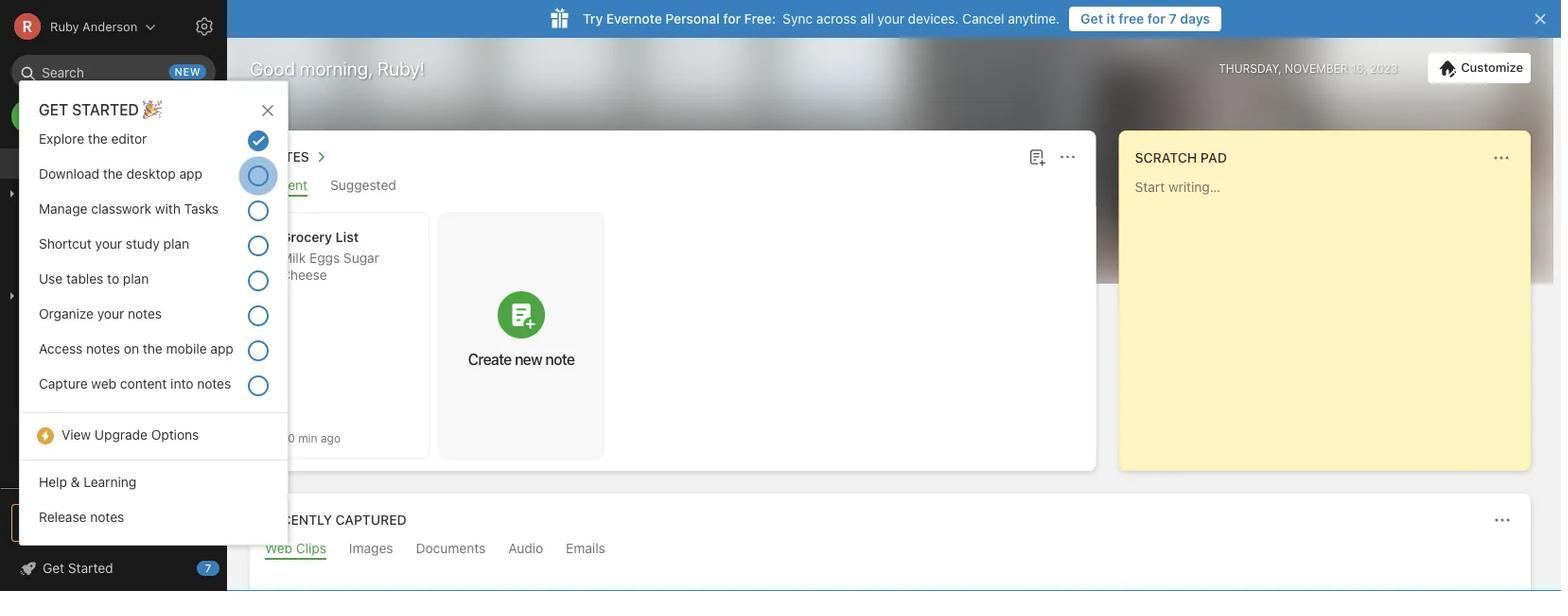 Task type: vqa. For each thing, say whether or not it's contained in the screenshot.
Tab List for Recently Captured
yes



Task type: describe. For each thing, give the bounding box(es) containing it.
upgrade inside popup button
[[98, 515, 154, 531]]

emails
[[566, 541, 605, 556]]

trash
[[42, 390, 75, 406]]

download the desktop app
[[39, 166, 202, 181]]

notebooks link
[[0, 281, 226, 311]]

morning,
[[300, 57, 373, 79]]

web
[[265, 541, 292, 556]]

) for trash
[[93, 391, 98, 405]]

explore
[[39, 131, 84, 146]]

more actions image inside field
[[1491, 509, 1514, 532]]

shared
[[42, 349, 85, 364]]

20 min ago
[[281, 431, 341, 445]]

to
[[107, 271, 119, 286]]

dropdown list menu containing help & learning
[[20, 468, 287, 538]]

try evernote personal for free: sync across all your devices. cancel anytime.
[[583, 11, 1060, 26]]

access notes on the mobile app
[[39, 341, 233, 356]]

the inside the "access notes on the mobile app" link
[[143, 341, 162, 356]]

web clips tab
[[265, 541, 326, 560]]

7 inside button
[[1169, 11, 1177, 26]]

( for trash
[[80, 391, 85, 405]]

into
[[170, 376, 193, 391]]

all
[[860, 11, 874, 26]]

notes right into
[[197, 376, 231, 391]]

help & learning
[[39, 474, 136, 490]]

note
[[545, 350, 575, 368]]

web clips tab panel
[[250, 560, 1531, 591]]

20
[[281, 431, 295, 445]]

get for get started
[[43, 561, 64, 576]]

for for free:
[[723, 11, 741, 26]]

notes for notes ( 1 )
[[42, 216, 78, 232]]

tasks button
[[0, 239, 226, 270]]

Search text field
[[25, 55, 202, 89]]

started
[[72, 101, 139, 119]]

recently captured button
[[261, 509, 407, 532]]

get for get it free for 7 days
[[1081, 11, 1103, 26]]

download
[[39, 166, 99, 181]]

cancel
[[962, 11, 1004, 26]]

get started
[[43, 561, 113, 576]]

tags button
[[0, 311, 226, 342]]

get started 🎉
[[39, 101, 158, 119]]

new button
[[11, 99, 216, 133]]

0 vertical spatial your
[[877, 11, 904, 26]]

shortcut
[[39, 236, 92, 251]]

0 horizontal spatial with
[[88, 349, 114, 364]]

use tables to plan link
[[20, 265, 287, 300]]

list
[[335, 229, 359, 245]]

download the desktop app link
[[20, 155, 287, 197]]

personal
[[665, 11, 720, 26]]

view upgrade options link
[[20, 421, 287, 452]]

november
[[1285, 61, 1348, 75]]

scratch pad
[[1135, 150, 1227, 166]]

good
[[250, 57, 295, 79]]

shared with me
[[42, 349, 136, 364]]

organize your notes link
[[20, 300, 287, 335]]

capture web content into notes link
[[20, 370, 287, 405]]

help
[[39, 474, 67, 490]]

scratch
[[1135, 150, 1197, 166]]

notes button
[[261, 146, 332, 168]]

plan for use tables to plan
[[123, 271, 149, 286]]

documents tab
[[416, 541, 486, 560]]

tags
[[43, 319, 71, 334]]

Start writing… text field
[[1135, 179, 1529, 455]]

organize
[[39, 306, 94, 321]]

tree containing home
[[0, 149, 227, 487]]

sugar
[[343, 250, 379, 266]]

dropdown list menu containing explore the editor
[[20, 125, 287, 421]]

notebooks
[[43, 288, 109, 304]]

trash ( 0 )
[[42, 390, 98, 406]]

devices.
[[908, 11, 959, 26]]

0 vertical spatial with
[[155, 201, 181, 216]]

across
[[816, 11, 857, 26]]

classwork
[[91, 201, 151, 216]]

release notes link
[[20, 503, 287, 538]]

thursday,
[[1219, 61, 1282, 75]]

recent tab
[[265, 177, 308, 197]]

mobile
[[166, 341, 207, 356]]

1 vertical spatial app
[[210, 341, 233, 356]]

pad
[[1200, 150, 1227, 166]]

free:
[[744, 11, 776, 26]]

suggested tab
[[330, 177, 396, 197]]

tab list for notes
[[254, 177, 1092, 197]]

content
[[120, 376, 167, 391]]

more actions field for recently captured
[[1489, 507, 1516, 534]]

🎉
[[143, 101, 158, 119]]

min
[[298, 431, 317, 445]]

click to collapse image
[[220, 556, 234, 579]]

web clips
[[265, 541, 326, 556]]

access
[[39, 341, 83, 356]]

16,
[[1351, 61, 1366, 75]]

captured
[[336, 512, 407, 528]]

manage
[[39, 201, 87, 216]]

shortcuts
[[43, 186, 102, 202]]

audio
[[508, 541, 543, 556]]

tasks inside button
[[42, 247, 76, 262]]

dropdown list menu containing view upgrade options
[[20, 421, 287, 468]]

audio tab
[[508, 541, 543, 560]]

1
[[87, 217, 93, 231]]

recently captured
[[265, 512, 407, 528]]

notes down use tables to plan link
[[128, 306, 162, 321]]

recently
[[265, 512, 332, 528]]

editor
[[111, 131, 147, 146]]



Task type: locate. For each thing, give the bounding box(es) containing it.
upgrade right view
[[95, 427, 148, 442]]

ago
[[321, 431, 341, 445]]

get left the 'it' at the right of the page
[[1081, 11, 1103, 26]]

create
[[468, 350, 512, 368]]

use
[[39, 271, 63, 286]]

the up the classwork
[[103, 166, 123, 181]]

ruby!
[[377, 57, 425, 79]]

1 vertical spatial plan
[[123, 271, 149, 286]]

new
[[515, 350, 542, 368]]

help & learning link
[[20, 468, 287, 503]]

7 left days
[[1169, 11, 1177, 26]]

notes up recent
[[265, 149, 309, 165]]

capture
[[39, 376, 88, 391]]

customize button
[[1428, 53, 1531, 83]]

your
[[877, 11, 904, 26], [95, 236, 122, 251], [97, 306, 124, 321]]

the right on
[[143, 341, 162, 356]]

app right desktop
[[179, 166, 202, 181]]

(
[[83, 217, 87, 231], [80, 391, 85, 405]]

study
[[126, 236, 160, 251]]

your right all
[[877, 11, 904, 26]]

your inside shortcut your study plan link
[[95, 236, 122, 251]]

home link
[[0, 149, 227, 179]]

1 ) from the top
[[93, 217, 98, 231]]

grocery list milk eggs sugar cheese
[[281, 229, 379, 283]]

view upgrade options
[[61, 427, 199, 442]]

customize
[[1461, 60, 1523, 74]]

0 horizontal spatial get
[[43, 561, 64, 576]]

0 horizontal spatial tasks
[[42, 247, 76, 262]]

( inside trash ( 0 )
[[80, 391, 85, 405]]

manage classwork with tasks
[[39, 201, 219, 216]]

anytime.
[[1008, 11, 1060, 26]]

1 vertical spatial )
[[93, 391, 98, 405]]

ruby anderson
[[50, 19, 137, 34]]

2 ) from the top
[[93, 391, 98, 405]]

notes for notes
[[265, 149, 309, 165]]

( inside "notes ( 1 )"
[[83, 217, 87, 231]]

2 vertical spatial the
[[143, 341, 162, 356]]

1 horizontal spatial notes
[[265, 149, 309, 165]]

the inside download the desktop app link
[[103, 166, 123, 181]]

emails tab
[[566, 541, 605, 560]]

your left study
[[95, 236, 122, 251]]

notes down learning
[[90, 509, 124, 525]]

&
[[71, 474, 80, 490]]

on
[[124, 341, 139, 356]]

your down to
[[97, 306, 124, 321]]

use tables to plan
[[39, 271, 149, 286]]

documents
[[416, 541, 486, 556]]

Account field
[[0, 8, 156, 45]]

shortcut your study plan
[[39, 236, 189, 251]]

manage classwork with tasks link
[[20, 195, 287, 230]]

( right trash on the bottom left of page
[[80, 391, 85, 405]]

notes left on
[[86, 341, 120, 356]]

for right free
[[1148, 11, 1166, 26]]

grocery
[[281, 229, 332, 245]]

)
[[93, 217, 98, 231], [93, 391, 98, 405]]

for for 7
[[1148, 11, 1166, 26]]

tasks
[[184, 201, 219, 216], [42, 247, 76, 262]]

1 tab list from the top
[[254, 177, 1092, 197]]

tasks down download the desktop app link
[[184, 201, 219, 216]]

1 horizontal spatial app
[[210, 341, 233, 356]]

1 dropdown list menu from the top
[[20, 125, 287, 421]]

tasks up the use
[[42, 247, 76, 262]]

explore the editor link
[[20, 125, 287, 160]]

with left me
[[88, 349, 114, 364]]

suggested
[[330, 177, 396, 193]]

desktop
[[126, 166, 176, 181]]

7
[[1169, 11, 1177, 26], [205, 562, 211, 575]]

upgrade
[[95, 427, 148, 442], [98, 515, 154, 531]]

upgrade down learning
[[98, 515, 154, 531]]

scratch pad button
[[1131, 147, 1227, 169]]

tab list
[[254, 177, 1092, 197], [254, 541, 1527, 560]]

thursday, november 16, 2023
[[1219, 61, 1398, 75]]

1 vertical spatial notes
[[42, 216, 78, 232]]

tree
[[0, 149, 227, 487]]

get it free for 7 days
[[1081, 11, 1210, 26]]

explore the editor
[[39, 131, 147, 146]]

0
[[85, 391, 93, 405]]

tab list containing web clips
[[254, 541, 1527, 560]]

1 vertical spatial tasks
[[42, 247, 76, 262]]

capture web content into notes
[[39, 376, 231, 391]]

recent tab panel
[[250, 197, 1096, 471]]

0 horizontal spatial for
[[723, 11, 741, 26]]

None search field
[[25, 55, 202, 89]]

0 vertical spatial the
[[88, 131, 108, 146]]

0 vertical spatial app
[[179, 166, 202, 181]]

organize your notes
[[39, 306, 162, 321]]

2 dropdown list menu from the top
[[20, 421, 287, 468]]

0 horizontal spatial 7
[[205, 562, 211, 575]]

3 dropdown list menu from the top
[[20, 468, 287, 538]]

get
[[39, 101, 68, 119]]

clips
[[296, 541, 326, 556]]

( down manage
[[83, 217, 87, 231]]

1 vertical spatial your
[[95, 236, 122, 251]]

notes up shortcut
[[42, 216, 78, 232]]

the for download
[[103, 166, 123, 181]]

images tab
[[349, 541, 393, 560]]

1 vertical spatial with
[[88, 349, 114, 364]]

get it free for 7 days button
[[1069, 7, 1221, 31]]

plan right study
[[163, 236, 189, 251]]

1 vertical spatial upgrade
[[98, 515, 154, 531]]

notes ( 1 )
[[42, 216, 98, 232]]

7 left the click to collapse "icon"
[[205, 562, 211, 575]]

more actions image
[[1490, 147, 1513, 169]]

1 horizontal spatial 7
[[1169, 11, 1177, 26]]

0 vertical spatial 7
[[1169, 11, 1177, 26]]

) inside trash ( 0 )
[[93, 391, 98, 405]]

the inside explore the editor link
[[88, 131, 108, 146]]

more actions image
[[1056, 146, 1079, 168], [1491, 509, 1514, 532]]

recent
[[265, 177, 308, 193]]

0 vertical spatial notes
[[265, 149, 309, 165]]

) for notes
[[93, 217, 98, 231]]

expand notebooks image
[[5, 289, 20, 304]]

2 vertical spatial your
[[97, 306, 124, 321]]

the down get started 🎉
[[88, 131, 108, 146]]

2 tab list from the top
[[254, 541, 1527, 560]]

plan for shortcut your study plan
[[163, 236, 189, 251]]

1 vertical spatial get
[[43, 561, 64, 576]]

0 vertical spatial (
[[83, 217, 87, 231]]

create new note
[[468, 350, 575, 368]]

0 vertical spatial more actions image
[[1056, 146, 1079, 168]]

1 for from the left
[[723, 11, 741, 26]]

1 vertical spatial tab list
[[254, 541, 1527, 560]]

plan right to
[[123, 271, 149, 286]]

1 vertical spatial more actions image
[[1491, 509, 1514, 532]]

eggs
[[309, 250, 340, 266]]

( for notes
[[83, 217, 87, 231]]

cheese
[[281, 267, 327, 283]]

7 inside help and learning task checklist field
[[205, 562, 211, 575]]

anderson
[[82, 19, 137, 34]]

0 vertical spatial upgrade
[[95, 427, 148, 442]]

1 horizontal spatial for
[[1148, 11, 1166, 26]]

dropdown list menu
[[20, 125, 287, 421], [20, 421, 287, 468], [20, 468, 287, 538]]

milk
[[281, 250, 306, 266]]

) up shortcut your study plan
[[93, 217, 98, 231]]

2 for from the left
[[1148, 11, 1166, 26]]

plan
[[163, 236, 189, 251], [123, 271, 149, 286]]

0 vertical spatial get
[[1081, 11, 1103, 26]]

get inside button
[[1081, 11, 1103, 26]]

get left started
[[43, 561, 64, 576]]

1 horizontal spatial more actions image
[[1491, 509, 1514, 532]]

0 vertical spatial )
[[93, 217, 98, 231]]

get
[[1081, 11, 1103, 26], [43, 561, 64, 576]]

with down download the desktop app link
[[155, 201, 181, 216]]

settings image
[[193, 15, 216, 38]]

get inside help and learning task checklist field
[[43, 561, 64, 576]]

notes
[[265, 149, 309, 165], [42, 216, 78, 232]]

0 vertical spatial plan
[[163, 236, 189, 251]]

1 horizontal spatial tasks
[[184, 201, 219, 216]]

0 vertical spatial tasks
[[184, 201, 219, 216]]

your for shortcut your study plan
[[95, 236, 122, 251]]

tab list containing recent
[[254, 177, 1092, 197]]

) inside "notes ( 1 )"
[[93, 217, 98, 231]]

me
[[118, 349, 136, 364]]

upgrade button
[[11, 504, 216, 542]]

for inside get it free for 7 days button
[[1148, 11, 1166, 26]]

More actions field
[[1055, 144, 1081, 170], [1488, 145, 1515, 171], [1489, 507, 1516, 534]]

good morning, ruby!
[[250, 57, 425, 79]]

2023
[[1370, 61, 1398, 75]]

tab list for recently captured
[[254, 541, 1527, 560]]

notes inside button
[[265, 149, 309, 165]]

0 horizontal spatial app
[[179, 166, 202, 181]]

notes inside tree
[[42, 216, 78, 232]]

1 vertical spatial the
[[103, 166, 123, 181]]

days
[[1180, 11, 1210, 26]]

home
[[42, 156, 78, 171]]

your inside organize your notes link
[[97, 306, 124, 321]]

0 vertical spatial tab list
[[254, 177, 1092, 197]]

create new note button
[[440, 214, 603, 458]]

1 vertical spatial 7
[[205, 562, 211, 575]]

app
[[179, 166, 202, 181], [210, 341, 233, 356]]

images
[[349, 541, 393, 556]]

more actions field for scratch pad
[[1488, 145, 1515, 171]]

started
[[68, 561, 113, 576]]

for left free:
[[723, 11, 741, 26]]

1 horizontal spatial with
[[155, 201, 181, 216]]

0 horizontal spatial more actions image
[[1056, 146, 1079, 168]]

0 horizontal spatial notes
[[42, 216, 78, 232]]

1 horizontal spatial plan
[[163, 236, 189, 251]]

release
[[39, 509, 87, 525]]

) right capture on the bottom of page
[[93, 391, 98, 405]]

app right mobile
[[210, 341, 233, 356]]

the for explore
[[88, 131, 108, 146]]

for
[[723, 11, 741, 26], [1148, 11, 1166, 26]]

1 vertical spatial (
[[80, 391, 85, 405]]

0 horizontal spatial plan
[[123, 271, 149, 286]]

your for organize your notes
[[97, 306, 124, 321]]

view
[[61, 427, 91, 442]]

free
[[1119, 11, 1144, 26]]

Help and Learning task checklist field
[[0, 553, 227, 584]]

learning
[[83, 474, 136, 490]]

1 horizontal spatial get
[[1081, 11, 1103, 26]]



